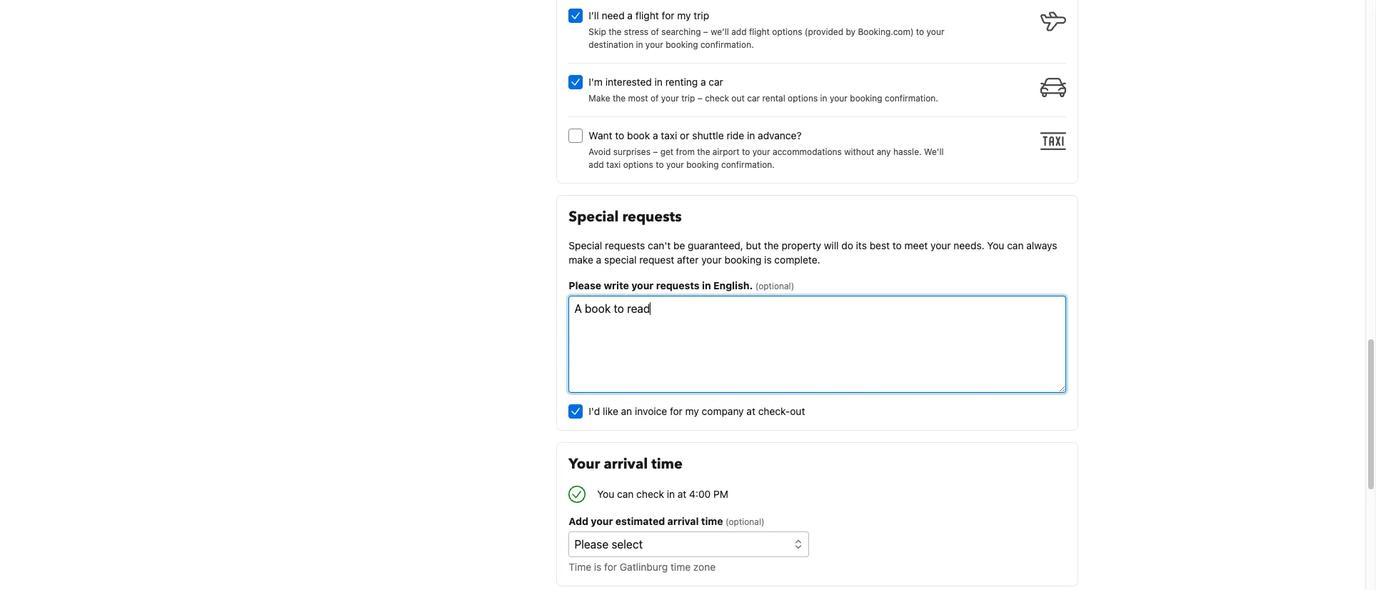 Task type: vqa. For each thing, say whether or not it's contained in the screenshot.
'Can'T'
yes



Task type: describe. For each thing, give the bounding box(es) containing it.
do
[[842, 240, 854, 252]]

interested
[[606, 76, 652, 88]]

most
[[628, 93, 648, 104]]

without
[[845, 147, 875, 157]]

1 vertical spatial at
[[678, 488, 687, 500]]

in up add your estimated arrival time (optional)
[[667, 488, 675, 500]]

check-
[[758, 405, 790, 417]]

destination
[[589, 40, 634, 50]]

book
[[627, 130, 650, 142]]

add your estimated arrival time (optional)
[[569, 515, 765, 527]]

avoid
[[589, 147, 611, 157]]

booking inside special requests can't be guaranteed, but the property will do its best to meet your needs. you can always make a special request after your booking is complete.
[[725, 254, 762, 266]]

we'll
[[711, 27, 729, 37]]

confirmation. inside skip the stress of searching – we'll add flight options (provided by booking.com) to your destination in your booking confirmation.
[[701, 40, 754, 50]]

special for special requests can't be guaranteed, but the property will do its best to meet your needs. you can always make a special request after your booking is complete.
[[569, 240, 602, 252]]

its
[[856, 240, 867, 252]]

need
[[602, 10, 625, 22]]

options inside 'avoid surprises – get from the airport to your accommodations without any hassle. we'll add taxi options to your booking confirmation.'
[[623, 160, 654, 170]]

company
[[702, 405, 744, 417]]

shuttle
[[692, 130, 724, 142]]

surprises
[[613, 147, 651, 157]]

an
[[621, 405, 632, 417]]

be
[[674, 240, 685, 252]]

to inside skip the stress of searching – we'll add flight options (provided by booking.com) to your destination in your booking confirmation.
[[916, 27, 925, 37]]

special requests can't be guaranteed, but the property will do its best to meet your needs. you can always make a special request after your booking is complete.
[[569, 240, 1058, 266]]

my for trip
[[677, 10, 691, 22]]

always
[[1027, 240, 1058, 252]]

invoice
[[635, 405, 667, 417]]

hassle.
[[894, 147, 922, 157]]

in left english.
[[702, 280, 711, 292]]

english.
[[714, 280, 753, 292]]

want to book a taxi or shuttle ride in advance?
[[589, 130, 802, 142]]

(optional) inside add your estimated arrival time (optional)
[[726, 517, 765, 527]]

you inside special requests can't be guaranteed, but the property will do its best to meet your needs. you can always make a special request after your booking is complete.
[[988, 240, 1005, 252]]

stress
[[624, 27, 649, 37]]

1 vertical spatial you
[[597, 488, 615, 500]]

skip
[[589, 27, 606, 37]]

complete.
[[775, 254, 821, 266]]

a right "book"
[[653, 130, 658, 142]]

0 horizontal spatial is
[[594, 561, 602, 573]]

like
[[603, 405, 619, 417]]

time for gatlinburg
[[671, 561, 691, 573]]

0 vertical spatial time
[[652, 455, 683, 474]]

needs.
[[954, 240, 985, 252]]

options inside skip the stress of searching – we'll add flight options (provided by booking.com) to your destination in your booking confirmation.
[[772, 27, 803, 37]]

to inside special requests can't be guaranteed, but the property will do its best to meet your needs. you can always make a special request after your booking is complete.
[[893, 240, 902, 252]]

but
[[746, 240, 762, 252]]

from
[[676, 147, 695, 157]]

zone
[[694, 561, 716, 573]]

make
[[589, 93, 610, 104]]

in left renting
[[655, 76, 663, 88]]

in right ride
[[747, 130, 755, 142]]

booking.com)
[[858, 27, 914, 37]]

in inside skip the stress of searching – we'll add flight options (provided by booking.com) to your destination in your booking confirmation.
[[636, 40, 643, 50]]

renting
[[666, 76, 698, 88]]

my for company
[[686, 405, 699, 417]]

to left "book"
[[615, 130, 625, 142]]

meet
[[905, 240, 928, 252]]

any
[[877, 147, 891, 157]]

1 vertical spatial check
[[637, 488, 664, 500]]

avoid surprises – get from the airport to your accommodations without any hassle. we'll add taxi options to your booking confirmation.
[[589, 147, 944, 170]]

taxi inside 'avoid surprises – get from the airport to your accommodations without any hassle. we'll add taxi options to your booking confirmation.'
[[607, 160, 621, 170]]

can't
[[648, 240, 671, 252]]

0 vertical spatial at
[[747, 405, 756, 417]]

your right add
[[591, 515, 613, 527]]

1 horizontal spatial out
[[790, 405, 805, 417]]

1 horizontal spatial arrival
[[668, 515, 699, 527]]

for for flight
[[662, 10, 675, 22]]

get
[[661, 147, 674, 157]]

skip the stress of searching – we'll add flight options (provided by booking.com) to your destination in your booking confirmation.
[[589, 27, 945, 50]]

want
[[589, 130, 613, 142]]

by
[[846, 27, 856, 37]]

(provided
[[805, 27, 844, 37]]

i'm interested in renting a car
[[589, 76, 724, 88]]



Task type: locate. For each thing, give the bounding box(es) containing it.
i'll
[[589, 10, 599, 22]]

a
[[628, 10, 633, 22], [701, 76, 706, 88], [653, 130, 658, 142], [596, 254, 602, 266]]

the inside special requests can't be guaranteed, but the property will do its best to meet your needs. you can always make a special request after your booking is complete.
[[764, 240, 779, 252]]

add inside skip the stress of searching – we'll add flight options (provided by booking.com) to your destination in your booking confirmation.
[[732, 27, 747, 37]]

0 horizontal spatial –
[[653, 147, 658, 157]]

2 vertical spatial options
[[623, 160, 654, 170]]

0 vertical spatial taxi
[[661, 130, 678, 142]]

1 vertical spatial arrival
[[668, 515, 699, 527]]

after
[[677, 254, 699, 266]]

to right the booking.com)
[[916, 27, 925, 37]]

(optional)
[[756, 281, 795, 292], [726, 517, 765, 527]]

arrival right your
[[604, 455, 648, 474]]

0 vertical spatial options
[[772, 27, 803, 37]]

group
[[569, 3, 1072, 172]]

at
[[747, 405, 756, 417], [678, 488, 687, 500]]

you can check in at 4:00 pm
[[597, 488, 729, 500]]

(optional) down complete.
[[756, 281, 795, 292]]

your arrival time
[[569, 455, 683, 474]]

2 special from the top
[[569, 240, 602, 252]]

requests inside special requests can't be guaranteed, but the property will do its best to meet your needs. you can always make a special request after your booking is complete.
[[605, 240, 645, 252]]

gatlinburg
[[620, 561, 668, 573]]

1 vertical spatial add
[[589, 160, 604, 170]]

taxi
[[661, 130, 678, 142], [607, 160, 621, 170]]

flight
[[636, 10, 659, 22], [749, 27, 770, 37]]

1 horizontal spatial add
[[732, 27, 747, 37]]

group containing i'll need a flight for my trip
[[569, 3, 1072, 172]]

can inside special requests can't be guaranteed, but the property will do its best to meet your needs. you can always make a special request after your booking is complete.
[[1007, 240, 1024, 252]]

0 vertical spatial –
[[704, 27, 709, 37]]

out inside group
[[732, 93, 745, 104]]

check up shuttle
[[705, 93, 729, 104]]

is left complete.
[[764, 254, 772, 266]]

1 vertical spatial taxi
[[607, 160, 621, 170]]

is inside special requests can't be guaranteed, but the property will do its best to meet your needs. you can always make a special request after your booking is complete.
[[764, 254, 772, 266]]

0 vertical spatial is
[[764, 254, 772, 266]]

to down get
[[656, 160, 664, 170]]

booking
[[666, 40, 698, 50], [850, 93, 883, 104], [687, 160, 719, 170], [725, 254, 762, 266]]

0 horizontal spatial add
[[589, 160, 604, 170]]

2 horizontal spatial –
[[704, 27, 709, 37]]

will
[[824, 240, 839, 252]]

special requests
[[569, 207, 682, 227]]

accommodations
[[773, 147, 842, 157]]

0 horizontal spatial car
[[709, 76, 724, 88]]

your up without
[[830, 93, 848, 104]]

0 horizontal spatial out
[[732, 93, 745, 104]]

(optional) down 4:00 pm
[[726, 517, 765, 527]]

1 vertical spatial –
[[698, 93, 703, 104]]

i'd
[[589, 405, 600, 417]]

to down ride
[[742, 147, 750, 157]]

add
[[732, 27, 747, 37], [589, 160, 604, 170]]

write
[[604, 280, 629, 292]]

options
[[772, 27, 803, 37], [788, 93, 818, 104], [623, 160, 654, 170]]

2 vertical spatial confirmation.
[[721, 160, 775, 170]]

property
[[782, 240, 821, 252]]

confirmation. down airport
[[721, 160, 775, 170]]

1 vertical spatial requests
[[605, 240, 645, 252]]

0 vertical spatial can
[[1007, 240, 1024, 252]]

for right 'invoice'
[[670, 405, 683, 417]]

make
[[569, 254, 594, 266]]

0 vertical spatial trip
[[694, 10, 709, 22]]

– down renting
[[698, 93, 703, 104]]

my left 'company'
[[686, 405, 699, 417]]

(optional) inside please write your requests in english. (optional)
[[756, 281, 795, 292]]

of
[[651, 27, 659, 37], [651, 93, 659, 104]]

options right rental
[[788, 93, 818, 104]]

flight right we'll
[[749, 27, 770, 37]]

add right we'll
[[732, 27, 747, 37]]

make the most of your trip – check out car rental options in your booking confirmation.
[[589, 93, 939, 104]]

booking up without
[[850, 93, 883, 104]]

to
[[916, 27, 925, 37], [615, 130, 625, 142], [742, 147, 750, 157], [656, 160, 664, 170], [893, 240, 902, 252]]

0 horizontal spatial at
[[678, 488, 687, 500]]

4:00 pm
[[689, 488, 729, 500]]

0 vertical spatial requests
[[623, 207, 682, 227]]

the right but on the right top of page
[[764, 240, 779, 252]]

can
[[1007, 240, 1024, 252], [617, 488, 634, 500]]

confirmation. inside 'avoid surprises – get from the airport to your accommodations without any hassle. we'll add taxi options to your booking confirmation.'
[[721, 160, 775, 170]]

your right meet
[[931, 240, 951, 252]]

0 horizontal spatial taxi
[[607, 160, 621, 170]]

1 horizontal spatial taxi
[[661, 130, 678, 142]]

0 vertical spatial (optional)
[[756, 281, 795, 292]]

in
[[636, 40, 643, 50], [655, 76, 663, 88], [821, 93, 828, 104], [747, 130, 755, 142], [702, 280, 711, 292], [667, 488, 675, 500]]

of down 'i'm interested in renting a car'
[[651, 93, 659, 104]]

the down shuttle
[[697, 147, 710, 157]]

car left rental
[[747, 93, 760, 104]]

your right write
[[632, 280, 654, 292]]

booking inside skip the stress of searching – we'll add flight options (provided by booking.com) to your destination in your booking confirmation.
[[666, 40, 698, 50]]

taxi down avoid
[[607, 160, 621, 170]]

of for renting
[[651, 93, 659, 104]]

can down your arrival time
[[617, 488, 634, 500]]

arrival down the you can check in at 4:00 pm
[[668, 515, 699, 527]]

your down renting
[[661, 93, 679, 104]]

1 special from the top
[[569, 207, 619, 227]]

check up 'estimated'
[[637, 488, 664, 500]]

1 of from the top
[[651, 27, 659, 37]]

arrival
[[604, 455, 648, 474], [668, 515, 699, 527]]

my up searching
[[677, 10, 691, 22]]

flight inside skip the stress of searching – we'll add flight options (provided by booking.com) to your destination in your booking confirmation.
[[749, 27, 770, 37]]

estimated
[[616, 515, 665, 527]]

–
[[704, 27, 709, 37], [698, 93, 703, 104], [653, 147, 658, 157]]

your down stress
[[646, 40, 664, 50]]

trip up searching
[[694, 10, 709, 22]]

special
[[604, 254, 637, 266]]

1 horizontal spatial can
[[1007, 240, 1024, 252]]

your down guaranteed,
[[702, 254, 722, 266]]

in right rental
[[821, 93, 828, 104]]

trip down renting
[[682, 93, 695, 104]]

requests down after
[[656, 280, 700, 292]]

1 vertical spatial can
[[617, 488, 634, 500]]

time is for gatlinburg time zone
[[569, 561, 716, 573]]

requests
[[623, 207, 682, 227], [605, 240, 645, 252], [656, 280, 700, 292]]

0 vertical spatial check
[[705, 93, 729, 104]]

1 horizontal spatial you
[[988, 240, 1005, 252]]

you right needs. at the right top of the page
[[988, 240, 1005, 252]]

– left we'll
[[704, 27, 709, 37]]

0 vertical spatial you
[[988, 240, 1005, 252]]

please write your requests in english. (optional)
[[569, 280, 795, 292]]

1 vertical spatial special
[[569, 240, 602, 252]]

time up the you can check in at 4:00 pm
[[652, 455, 683, 474]]

at left 4:00 pm
[[678, 488, 687, 500]]

0 vertical spatial special
[[569, 207, 619, 227]]

please
[[569, 280, 602, 292]]

1 horizontal spatial car
[[747, 93, 760, 104]]

car
[[709, 76, 724, 88], [747, 93, 760, 104]]

1 vertical spatial (optional)
[[726, 517, 765, 527]]

your
[[569, 455, 600, 474]]

a inside special requests can't be guaranteed, but the property will do its best to meet your needs. you can always make a special request after your booking is complete.
[[596, 254, 602, 266]]

your down get
[[666, 160, 684, 170]]

time for arrival
[[701, 515, 723, 527]]

2 vertical spatial for
[[604, 561, 617, 573]]

taxi left or
[[661, 130, 678, 142]]

0 horizontal spatial flight
[[636, 10, 659, 22]]

airport
[[713, 147, 740, 157]]

special inside special requests can't be guaranteed, but the property will do its best to meet your needs. you can always make a special request after your booking is complete.
[[569, 240, 602, 252]]

or
[[680, 130, 690, 142]]

you
[[988, 240, 1005, 252], [597, 488, 615, 500]]

for inside group
[[662, 10, 675, 22]]

i'd like an invoice for my company at check-out
[[589, 405, 805, 417]]

confirmation.
[[701, 40, 754, 50], [885, 93, 939, 104], [721, 160, 775, 170]]

guaranteed,
[[688, 240, 744, 252]]

add
[[569, 515, 589, 527]]

1 vertical spatial time
[[701, 515, 723, 527]]

1 horizontal spatial check
[[705, 93, 729, 104]]

– inside skip the stress of searching – we'll add flight options (provided by booking.com) to your destination in your booking confirmation.
[[704, 27, 709, 37]]

requests up can't
[[623, 207, 682, 227]]

1 horizontal spatial flight
[[749, 27, 770, 37]]

0 horizontal spatial you
[[597, 488, 615, 500]]

we'll
[[924, 147, 944, 157]]

0 vertical spatial car
[[709, 76, 724, 88]]

booking down the from
[[687, 160, 719, 170]]

2 of from the top
[[651, 93, 659, 104]]

advance?
[[758, 130, 802, 142]]

1 vertical spatial is
[[594, 561, 602, 573]]

time left zone
[[671, 561, 691, 573]]

1 horizontal spatial at
[[747, 405, 756, 417]]

at left check-
[[747, 405, 756, 417]]

of inside skip the stress of searching – we'll add flight options (provided by booking.com) to your destination in your booking confirmation.
[[651, 27, 659, 37]]

confirmation. up hassle. on the top of the page
[[885, 93, 939, 104]]

your right the booking.com)
[[927, 27, 945, 37]]

the inside 'avoid surprises – get from the airport to your accommodations without any hassle. we'll add taxi options to your booking confirmation.'
[[697, 147, 710, 157]]

0 horizontal spatial can
[[617, 488, 634, 500]]

special for special requests
[[569, 207, 619, 227]]

rental
[[763, 93, 786, 104]]

your
[[927, 27, 945, 37], [646, 40, 664, 50], [661, 93, 679, 104], [830, 93, 848, 104], [753, 147, 771, 157], [666, 160, 684, 170], [931, 240, 951, 252], [702, 254, 722, 266], [632, 280, 654, 292], [591, 515, 613, 527]]

my inside group
[[677, 10, 691, 22]]

add inside 'avoid surprises – get from the airport to your accommodations without any hassle. we'll add taxi options to your booking confirmation.'
[[589, 160, 604, 170]]

requests up 'special' at the top of the page
[[605, 240, 645, 252]]

you down your arrival time
[[597, 488, 615, 500]]

1 vertical spatial of
[[651, 93, 659, 104]]

check
[[705, 93, 729, 104], [637, 488, 664, 500]]

1 vertical spatial car
[[747, 93, 760, 104]]

time
[[652, 455, 683, 474], [701, 515, 723, 527], [671, 561, 691, 573]]

of down i'll need a flight for my trip
[[651, 27, 659, 37]]

requests for special requests
[[623, 207, 682, 227]]

booking down searching
[[666, 40, 698, 50]]

booking inside 'avoid surprises – get from the airport to your accommodations without any hassle. we'll add taxi options to your booking confirmation.'
[[687, 160, 719, 170]]

0 vertical spatial of
[[651, 27, 659, 37]]

your down advance?
[[753, 147, 771, 157]]

car right renting
[[709, 76, 724, 88]]

the up "destination"
[[609, 27, 622, 37]]

a right renting
[[701, 76, 706, 88]]

1 horizontal spatial is
[[764, 254, 772, 266]]

best
[[870, 240, 890, 252]]

ride
[[727, 130, 745, 142]]

1 vertical spatial flight
[[749, 27, 770, 37]]

– inside 'avoid surprises – get from the airport to your accommodations without any hassle. we'll add taxi options to your booking confirmation.'
[[653, 147, 658, 157]]

2 vertical spatial –
[[653, 147, 658, 157]]

is right time
[[594, 561, 602, 573]]

flight up stress
[[636, 10, 659, 22]]

– left get
[[653, 147, 658, 157]]

the inside skip the stress of searching – we'll add flight options (provided by booking.com) to your destination in your booking confirmation.
[[609, 27, 622, 37]]

request
[[640, 254, 675, 266]]

0 horizontal spatial arrival
[[604, 455, 648, 474]]

0 horizontal spatial check
[[637, 488, 664, 500]]

for right time
[[604, 561, 617, 573]]

for for invoice
[[670, 405, 683, 417]]

can left always
[[1007, 240, 1024, 252]]

0 vertical spatial out
[[732, 93, 745, 104]]

booking down but on the right top of page
[[725, 254, 762, 266]]

1 vertical spatial my
[[686, 405, 699, 417]]

in down stress
[[636, 40, 643, 50]]

0 vertical spatial arrival
[[604, 455, 648, 474]]

options down surprises
[[623, 160, 654, 170]]

0 vertical spatial confirmation.
[[701, 40, 754, 50]]

i'll need a flight for my trip
[[589, 10, 709, 22]]

0 vertical spatial add
[[732, 27, 747, 37]]

requests for special requests can't be guaranteed, but the property will do its best to meet your needs. you can always make a special request after your booking is complete.
[[605, 240, 645, 252]]

for
[[662, 10, 675, 22], [670, 405, 683, 417], [604, 561, 617, 573]]

is
[[764, 254, 772, 266], [594, 561, 602, 573]]

time down 4:00 pm
[[701, 515, 723, 527]]

2 vertical spatial time
[[671, 561, 691, 573]]

options left (provided
[[772, 27, 803, 37]]

i'm
[[589, 76, 603, 88]]

my
[[677, 10, 691, 22], [686, 405, 699, 417]]

time
[[569, 561, 592, 573]]

trip
[[694, 10, 709, 22], [682, 93, 695, 104]]

1 vertical spatial options
[[788, 93, 818, 104]]

1 vertical spatial for
[[670, 405, 683, 417]]

confirmation. down we'll
[[701, 40, 754, 50]]

None text field
[[569, 296, 1067, 393]]

0 vertical spatial for
[[662, 10, 675, 22]]

0 vertical spatial flight
[[636, 10, 659, 22]]

a right need
[[628, 10, 633, 22]]

searching
[[662, 27, 701, 37]]

1 vertical spatial out
[[790, 405, 805, 417]]

a right make
[[596, 254, 602, 266]]

check inside group
[[705, 93, 729, 104]]

to right best
[[893, 240, 902, 252]]

0 vertical spatial my
[[677, 10, 691, 22]]

special
[[569, 207, 619, 227], [569, 240, 602, 252]]

1 vertical spatial trip
[[682, 93, 695, 104]]

2 vertical spatial requests
[[656, 280, 700, 292]]

1 vertical spatial confirmation.
[[885, 93, 939, 104]]

add down avoid
[[589, 160, 604, 170]]

of for flight
[[651, 27, 659, 37]]

the
[[609, 27, 622, 37], [613, 93, 626, 104], [697, 147, 710, 157], [764, 240, 779, 252]]

for up searching
[[662, 10, 675, 22]]

the down interested
[[613, 93, 626, 104]]

1 horizontal spatial –
[[698, 93, 703, 104]]

out
[[732, 93, 745, 104], [790, 405, 805, 417]]



